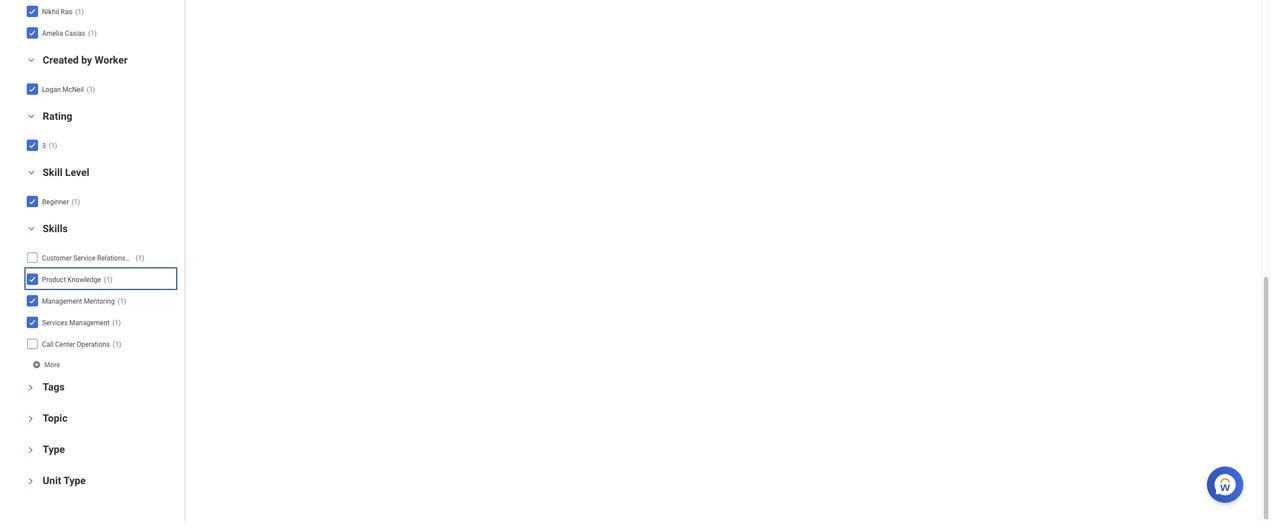 Task type: locate. For each thing, give the bounding box(es) containing it.
chevron down image left the unit
[[27, 475, 35, 489]]

management up services
[[42, 298, 82, 306]]

2 vertical spatial management
[[69, 319, 110, 327]]

tags button
[[43, 381, 65, 393]]

nikhil
[[42, 8, 59, 16]]

amelia casias
[[42, 29, 85, 37]]

management right 'relationship'
[[136, 254, 176, 262]]

chevron down image for skill level
[[24, 169, 38, 177]]

(1)
[[75, 8, 84, 16], [88, 29, 97, 37], [87, 86, 95, 94], [49, 142, 57, 150], [72, 198, 80, 206], [136, 254, 144, 262], [104, 276, 112, 284], [118, 298, 126, 306], [112, 319, 121, 327], [113, 341, 121, 349]]

level
[[65, 166, 89, 178]]

(1) inside the skill level group
[[72, 198, 80, 206]]

chevron down image left topic button
[[27, 412, 35, 426]]

check small image
[[25, 4, 39, 18], [25, 26, 39, 40], [25, 195, 39, 208], [25, 294, 39, 308], [25, 316, 39, 329]]

3
[[42, 142, 46, 150]]

chevron down image for created by worker
[[24, 56, 38, 64]]

(1) right 'relationship'
[[136, 254, 144, 262]]

check small image inside skills tree
[[25, 273, 39, 286]]

(1) right 'casias'
[[88, 29, 97, 37]]

check small image left management mentoring
[[25, 294, 39, 308]]

check small image for nikhil rao
[[25, 4, 39, 18]]

customer
[[42, 254, 72, 262]]

chevron down image left created
[[24, 56, 38, 64]]

(1) for management mentoring
[[118, 298, 126, 306]]

check small image
[[25, 82, 39, 96], [25, 138, 39, 152], [25, 273, 39, 286]]

service
[[73, 254, 95, 262]]

0 vertical spatial chevron down image
[[24, 56, 38, 64]]

(1) right mentoring
[[118, 298, 126, 306]]

check small image for created by worker
[[25, 82, 39, 96]]

1 check small image from the top
[[25, 82, 39, 96]]

2 check small image from the top
[[25, 26, 39, 40]]

2 check small image from the top
[[25, 138, 39, 152]]

chevron down image left skill
[[24, 169, 38, 177]]

1 vertical spatial management
[[42, 298, 82, 306]]

skills tree
[[25, 248, 176, 354]]

4 check small image from the top
[[25, 294, 39, 308]]

(1) for beginner
[[72, 198, 80, 206]]

unit
[[43, 475, 61, 487]]

check small image for management mentoring
[[25, 294, 39, 308]]

check small image left nikhil at the left top of page
[[25, 4, 39, 18]]

check small image inside created by worker group
[[25, 82, 39, 96]]

management
[[136, 254, 176, 262], [42, 298, 82, 306], [69, 319, 110, 327]]

1 check small image from the top
[[25, 4, 39, 18]]

chevron down image
[[24, 112, 38, 120], [24, 169, 38, 177], [24, 225, 38, 233], [27, 381, 35, 395], [27, 412, 35, 426]]

workday assistant region
[[1207, 463, 1248, 503]]

product knowledge
[[42, 276, 101, 284]]

3 check small image from the top
[[25, 273, 39, 286]]

(1) right mcneil
[[87, 86, 95, 94]]

(1) for customer service relationship management
[[136, 254, 144, 262]]

rao
[[61, 8, 73, 16]]

rating
[[43, 110, 72, 122]]

topic button
[[43, 412, 67, 424]]

chevron down image inside the skill level group
[[24, 169, 38, 177]]

chevron down image for type
[[27, 444, 35, 457]]

(1) down mentoring
[[112, 319, 121, 327]]

mentoring
[[84, 298, 115, 306]]

(1) right operations
[[113, 341, 121, 349]]

chevron down image
[[24, 56, 38, 64], [27, 444, 35, 457], [27, 475, 35, 489]]

1 vertical spatial check small image
[[25, 138, 39, 152]]

more button
[[32, 360, 61, 370]]

check small image left logan
[[25, 82, 39, 96]]

check small image left the 3
[[25, 138, 39, 152]]

type button
[[43, 444, 65, 456]]

chevron down image inside created by worker group
[[24, 56, 38, 64]]

by
[[81, 54, 92, 66]]

(1) right beginner at left top
[[72, 198, 80, 206]]

check small image left beginner at left top
[[25, 195, 39, 208]]

chevron down image inside skills group
[[24, 225, 38, 233]]

2 vertical spatial check small image
[[25, 273, 39, 286]]

chevron down image for rating
[[24, 112, 38, 120]]

chevron down image left the type button
[[27, 444, 35, 457]]

(1) right the rao
[[75, 8, 84, 16]]

(1) down customer service relationship management
[[104, 276, 112, 284]]

5 check small image from the top
[[25, 316, 39, 329]]

check small image left product at the left bottom of the page
[[25, 273, 39, 286]]

(1) inside created by worker group
[[87, 86, 95, 94]]

check small image inside the skill level group
[[25, 195, 39, 208]]

customer service relationship management
[[42, 254, 176, 262]]

management up operations
[[69, 319, 110, 327]]

topic
[[43, 412, 67, 424]]

created by worker
[[43, 54, 128, 66]]

chevron down image left "tags"
[[27, 381, 35, 395]]

operations
[[77, 341, 110, 349]]

skills group
[[23, 222, 179, 372]]

type
[[43, 444, 65, 456], [63, 475, 86, 487]]

type down topic
[[43, 444, 65, 456]]

services management
[[42, 319, 110, 327]]

chevron down image left skills
[[24, 225, 38, 233]]

2 vertical spatial chevron down image
[[27, 475, 35, 489]]

call
[[42, 341, 53, 349]]

relationship
[[97, 254, 135, 262]]

0 vertical spatial type
[[43, 444, 65, 456]]

3 check small image from the top
[[25, 195, 39, 208]]

(1) right the 3
[[49, 142, 57, 150]]

(1) inside rating group
[[49, 142, 57, 150]]

check small image left amelia
[[25, 26, 39, 40]]

1 vertical spatial chevron down image
[[27, 444, 35, 457]]

chevron down image left rating button on the left
[[24, 112, 38, 120]]

check small image left services
[[25, 316, 39, 329]]

chevron down image inside rating group
[[24, 112, 38, 120]]

mcneil
[[63, 86, 84, 94]]

skills button
[[43, 223, 68, 235]]

0 vertical spatial check small image
[[25, 82, 39, 96]]

tree
[[25, 0, 175, 43]]

type right the unit
[[63, 475, 86, 487]]



Task type: describe. For each thing, give the bounding box(es) containing it.
(1) for call center operations
[[113, 341, 121, 349]]

rating group
[[23, 110, 179, 157]]

tags
[[43, 381, 65, 393]]

product
[[42, 276, 66, 284]]

more
[[44, 361, 60, 369]]

(1) for nikhil rao
[[75, 8, 84, 16]]

check small image for amelia casias
[[25, 26, 39, 40]]

check small image for services management
[[25, 316, 39, 329]]

filter search field
[[23, 0, 185, 500]]

casias
[[65, 29, 85, 37]]

(1) for product knowledge
[[104, 276, 112, 284]]

logan
[[42, 86, 61, 94]]

unit type button
[[43, 475, 86, 487]]

unit type
[[43, 475, 86, 487]]

chevron down image for topic
[[27, 412, 35, 426]]

knowledge
[[67, 276, 101, 284]]

(1) for logan mcneil
[[87, 86, 95, 94]]

(1) for services management
[[112, 319, 121, 327]]

skill level button
[[43, 166, 89, 178]]

check small image for beginner
[[25, 195, 39, 208]]

check small image for rating
[[25, 138, 39, 152]]

rating button
[[43, 110, 72, 122]]

logan mcneil
[[42, 86, 84, 94]]

services
[[42, 319, 68, 327]]

created by worker button
[[43, 54, 128, 66]]

chevron down image for unit type
[[27, 475, 35, 489]]

beginner
[[42, 198, 69, 206]]

1 vertical spatial type
[[63, 475, 86, 487]]

skills
[[43, 223, 68, 235]]

created
[[43, 54, 79, 66]]

skill level group
[[23, 166, 179, 214]]

tree containing nikhil rao
[[25, 0, 175, 43]]

(1) for 3
[[49, 142, 57, 150]]

nikhil rao
[[42, 8, 73, 16]]

0 vertical spatial management
[[136, 254, 176, 262]]

(1) for amelia casias
[[88, 29, 97, 37]]

chevron down image for tags
[[27, 381, 35, 395]]

skill level
[[43, 166, 89, 178]]

call center operations
[[42, 341, 110, 349]]

center
[[55, 341, 75, 349]]

skill
[[43, 166, 63, 178]]

worker
[[95, 54, 128, 66]]

amelia
[[42, 29, 63, 37]]

management mentoring
[[42, 298, 115, 306]]

created by worker group
[[23, 53, 179, 101]]

chevron down image for skills
[[24, 225, 38, 233]]



Task type: vqa. For each thing, say whether or not it's contained in the screenshot.
Customer Service Relationship Management
yes



